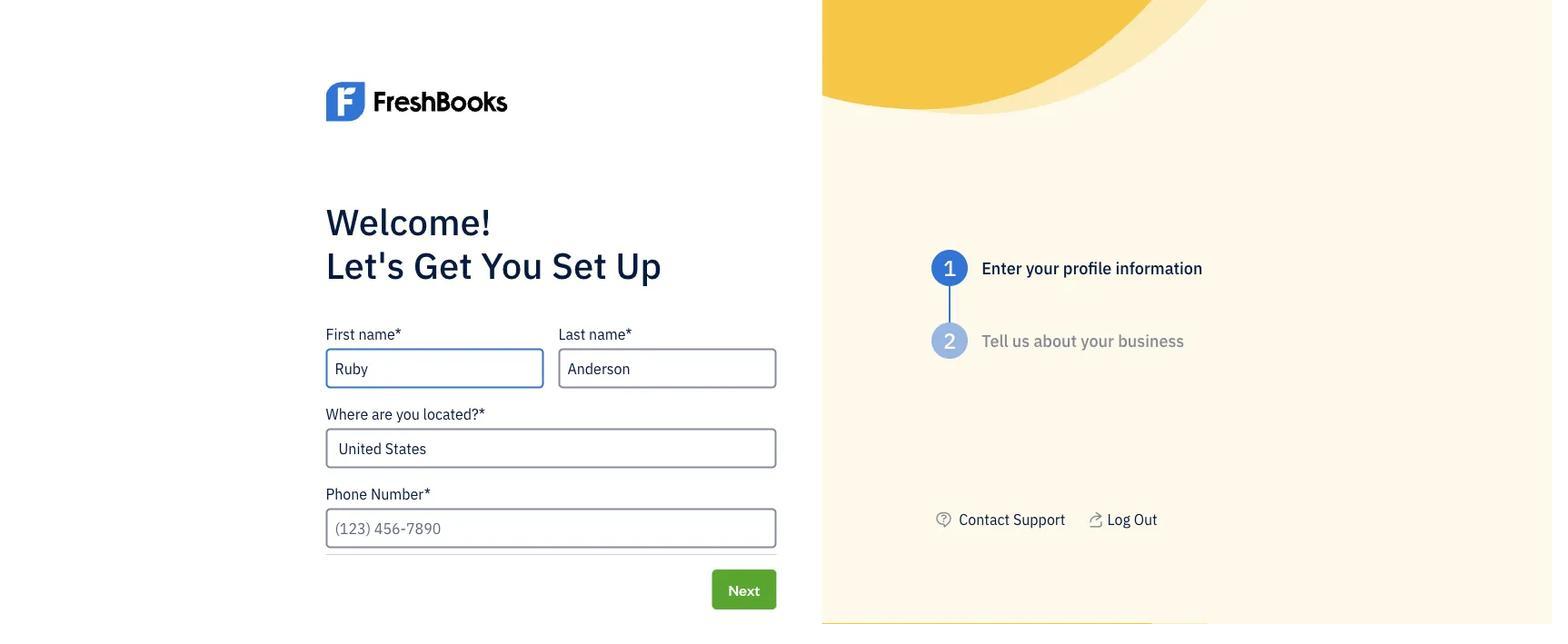 Task type: locate. For each thing, give the bounding box(es) containing it.
first
[[326, 325, 355, 344]]

your
[[1026, 257, 1060, 278], [1081, 330, 1115, 351]]

about
[[1034, 330, 1078, 351]]

* for first name *
[[395, 325, 402, 344]]

name right the "last"
[[589, 325, 626, 344]]

next
[[729, 580, 761, 600]]

1 horizontal spatial your
[[1081, 330, 1115, 351]]

log out button
[[1088, 509, 1158, 531]]

business
[[1119, 330, 1185, 351]]

where are you located? *
[[326, 405, 485, 424]]

last
[[559, 325, 586, 344]]

2 name from the left
[[589, 325, 626, 344]]

where
[[326, 405, 368, 424]]

1 horizontal spatial name
[[589, 325, 626, 344]]

are
[[372, 405, 393, 424]]

None text field
[[559, 349, 777, 389]]

name right first
[[359, 325, 395, 344]]

welcome! let's get you set up
[[326, 198, 662, 289]]

name for last name
[[589, 325, 626, 344]]

information
[[1116, 257, 1203, 278]]

your right about
[[1081, 330, 1115, 351]]

* for last name *
[[626, 325, 632, 344]]

name
[[359, 325, 395, 344], [589, 325, 626, 344]]

None text field
[[326, 349, 544, 389]]

*
[[395, 325, 402, 344], [626, 325, 632, 344], [479, 405, 485, 424], [424, 485, 431, 504]]

0 horizontal spatial your
[[1026, 257, 1060, 278]]

located?
[[423, 405, 479, 424]]

us
[[1013, 330, 1030, 351]]

phone
[[326, 485, 367, 504]]

tell us about your business
[[982, 330, 1185, 351]]

your right enter
[[1026, 257, 1060, 278]]

tell
[[982, 330, 1009, 351]]

* right the "last"
[[626, 325, 632, 344]]

1 name from the left
[[359, 325, 395, 344]]

* right phone on the bottom of the page
[[424, 485, 431, 504]]

* right first
[[395, 325, 402, 344]]

enter
[[982, 257, 1023, 278]]

logout image
[[1088, 509, 1105, 531]]

1 vertical spatial your
[[1081, 330, 1115, 351]]

0 horizontal spatial name
[[359, 325, 395, 344]]

you
[[396, 405, 420, 424]]



Task type: describe. For each thing, give the bounding box(es) containing it.
number
[[371, 485, 424, 504]]

* right you
[[479, 405, 485, 424]]

get
[[413, 242, 473, 289]]

first name *
[[326, 325, 402, 344]]

profile
[[1064, 257, 1112, 278]]

out
[[1134, 510, 1158, 530]]

next button
[[712, 570, 777, 610]]

you
[[481, 242, 543, 289]]

last name *
[[559, 325, 632, 344]]

up
[[616, 242, 662, 289]]

log
[[1108, 510, 1131, 530]]

let's
[[326, 242, 405, 289]]

Country text field
[[328, 431, 775, 467]]

0 vertical spatial your
[[1026, 257, 1060, 278]]

support image
[[932, 509, 956, 531]]

* for phone number *
[[424, 485, 431, 504]]

(123) 456-7890 text field
[[326, 509, 777, 549]]

name for first name
[[359, 325, 395, 344]]

welcome!
[[326, 198, 492, 245]]

phone number *
[[326, 485, 431, 504]]

contact
[[960, 510, 1010, 530]]

support
[[1014, 510, 1066, 530]]

contact support
[[960, 510, 1066, 530]]

set
[[552, 242, 607, 289]]

log out
[[1108, 510, 1158, 530]]

freshbooks logo image
[[326, 55, 508, 149]]

contact support link
[[960, 510, 1066, 530]]

enter your profile information
[[982, 257, 1203, 278]]



Task type: vqa. For each thing, say whether or not it's contained in the screenshot.
'WEIRD'
no



